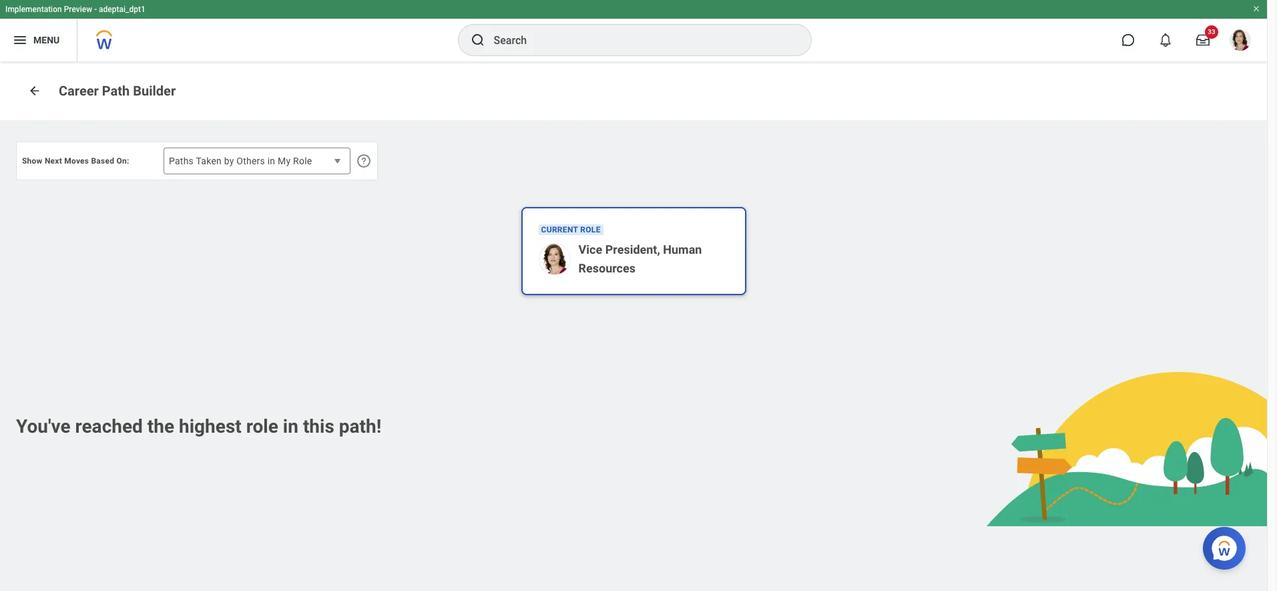 Task type: describe. For each thing, give the bounding box(es) containing it.
role inside popup button
[[293, 156, 312, 166]]

Search Workday  search field
[[494, 25, 784, 55]]

menu button
[[0, 19, 77, 61]]

career
[[59, 83, 99, 99]]

my
[[278, 156, 291, 166]]

vice president, human resources
[[579, 242, 702, 275]]

paths taken by others in my role button
[[164, 148, 351, 174]]

role
[[246, 415, 278, 438]]

you've
[[16, 415, 71, 438]]

implementation
[[5, 5, 62, 14]]

inbox large image
[[1197, 33, 1210, 47]]

notifications large image
[[1160, 33, 1173, 47]]

human
[[663, 242, 702, 256]]

vice
[[579, 242, 603, 256]]

-
[[94, 5, 97, 14]]

1 vertical spatial in
[[283, 415, 299, 438]]

arrow left image
[[28, 84, 41, 98]]

next
[[45, 156, 62, 166]]

paths taken by others in my role
[[169, 156, 312, 166]]

1 vertical spatial role
[[581, 225, 601, 234]]

current
[[541, 225, 578, 234]]

implementation preview -   adeptai_dpt1
[[5, 5, 146, 14]]

taken
[[196, 156, 222, 166]]

menu
[[33, 34, 60, 45]]

you've reached the highest role in this path!
[[16, 415, 382, 438]]

preview
[[64, 5, 92, 14]]

this
[[303, 415, 335, 438]]

33
[[1209, 28, 1216, 35]]



Task type: locate. For each thing, give the bounding box(es) containing it.
role
[[293, 156, 312, 166], [581, 225, 601, 234]]

role up 'vice'
[[581, 225, 601, 234]]

path
[[102, 83, 130, 99]]

role right my at top
[[293, 156, 312, 166]]

justify image
[[12, 32, 28, 48]]

paths
[[169, 156, 194, 166]]

current role
[[541, 225, 601, 234]]

moves
[[64, 156, 89, 166]]

in inside popup button
[[268, 156, 275, 166]]

menu banner
[[0, 0, 1268, 61]]

others
[[237, 156, 265, 166]]

close environment banner image
[[1253, 5, 1261, 13]]

on:
[[116, 156, 129, 166]]

builder
[[133, 83, 176, 99]]

adeptai_dpt1
[[99, 5, 146, 14]]

in left this
[[283, 415, 299, 438]]

0 horizontal spatial role
[[293, 156, 312, 166]]

end of path image
[[987, 372, 1278, 527]]

search image
[[470, 32, 486, 48]]

in
[[268, 156, 275, 166], [283, 415, 299, 438]]

reached
[[75, 415, 143, 438]]

career path builder
[[59, 83, 176, 99]]

question outline image
[[356, 153, 372, 169]]

path!
[[339, 415, 382, 438]]

profile logan mcneil image
[[1230, 29, 1252, 53]]

president,
[[606, 242, 661, 256]]

1 horizontal spatial role
[[581, 225, 601, 234]]

based
[[91, 156, 114, 166]]

show next moves based on:
[[22, 156, 129, 166]]

by
[[224, 156, 234, 166]]

0 vertical spatial in
[[268, 156, 275, 166]]

33 button
[[1189, 25, 1219, 55]]

highest
[[179, 415, 242, 438]]

0 vertical spatial role
[[293, 156, 312, 166]]

0 horizontal spatial in
[[268, 156, 275, 166]]

the
[[147, 415, 174, 438]]

in left my at top
[[268, 156, 275, 166]]

show
[[22, 156, 43, 166]]

1 horizontal spatial in
[[283, 415, 299, 438]]

resources
[[579, 261, 636, 275]]



Task type: vqa. For each thing, say whether or not it's contained in the screenshot.
career path builder
yes



